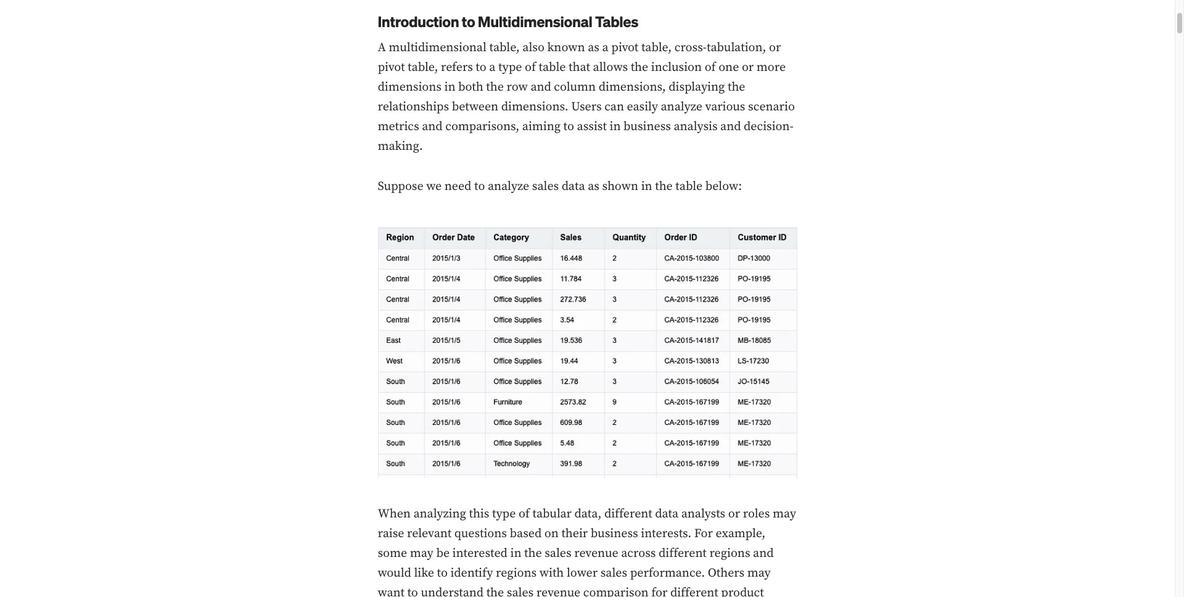 Task type: vqa. For each thing, say whether or not it's contained in the screenshot.
easier
no



Task type: locate. For each thing, give the bounding box(es) containing it.
and down relationships
[[422, 119, 443, 134]]

business
[[624, 119, 671, 134], [591, 526, 639, 542]]

1 vertical spatial type
[[492, 507, 516, 522]]

example,
[[716, 526, 766, 542]]

sales up with
[[545, 546, 572, 562]]

sales down interested
[[507, 586, 534, 597]]

regions
[[710, 546, 751, 562], [496, 566, 537, 581]]

0 vertical spatial as
[[588, 40, 600, 55]]

different
[[605, 507, 653, 522], [659, 546, 707, 562], [671, 586, 719, 597]]

and
[[531, 80, 552, 95], [422, 119, 443, 134], [721, 119, 741, 134], [754, 546, 774, 562]]

the right the 'shown'
[[656, 179, 673, 195]]

1 vertical spatial analyze
[[488, 179, 530, 195]]

0 vertical spatial business
[[624, 119, 671, 134]]

sales up comparison
[[601, 566, 628, 581]]

table, up dimensions
[[408, 60, 438, 75]]

0 horizontal spatial table
[[539, 60, 566, 75]]

or
[[770, 40, 782, 55], [742, 60, 754, 75], [729, 507, 741, 522]]

one
[[719, 60, 740, 75]]

can
[[605, 99, 624, 115]]

data left the 'shown'
[[562, 179, 585, 195]]

in inside when analyzing this type of tabular data, different data analysts or roles may raise relevant questions based on their business interests. for example, some may be interested in the sales revenue across different regions and would like to identify regions with lower sales performance. others may want to understand the sales revenue comparison for different pro
[[511, 546, 522, 562]]

0 vertical spatial revenue
[[575, 546, 619, 562]]

comparisons,
[[446, 119, 520, 134]]

some
[[378, 546, 407, 562]]

in down based
[[511, 546, 522, 562]]

business down easily
[[624, 119, 671, 134]]

2 vertical spatial or
[[729, 507, 741, 522]]

data inside when analyzing this type of tabular data, different data analysts or roles may raise relevant questions based on their business interests. for example, some may be interested in the sales revenue across different regions and would like to identify regions with lower sales performance. others may want to understand the sales revenue comparison for different pro
[[656, 507, 679, 522]]

when analyzing this type of tabular data, different data analysts or roles may raise relevant questions based on their business interests. for example, some may be interested in the sales revenue across different regions and would like to identify regions with lower sales performance. others may want to understand the sales revenue comparison for different pro
[[378, 507, 797, 597]]

table, down introduction to multidimensional tables
[[490, 40, 520, 55]]

analyze
[[661, 99, 703, 115], [488, 179, 530, 195]]

that
[[569, 60, 591, 75]]

2 vertical spatial different
[[671, 586, 719, 597]]

1 horizontal spatial data
[[656, 507, 679, 522]]

table left below:
[[676, 179, 703, 195]]

0 vertical spatial or
[[770, 40, 782, 55]]

sales down 'aiming'
[[532, 179, 559, 195]]

or right one
[[742, 60, 754, 75]]

dimensions
[[378, 80, 442, 95]]

2 horizontal spatial or
[[770, 40, 782, 55]]

of up based
[[519, 507, 530, 522]]

or up more
[[770, 40, 782, 55]]

metrics
[[378, 119, 419, 134]]

regions up 'others'
[[710, 546, 751, 562]]

1 as from the top
[[588, 40, 600, 55]]

table inside a multidimensional table, also known as a pivot table, cross-tabulation, or pivot table, refers to a type of table that allows the inclusion of one or more dimensions in both the row and column dimensions, displaying the relationships between dimensions. users can easily analyze various scenario metrics and comparisons, aiming to assist in business analysis and decision- making.
[[539, 60, 566, 75]]

1 vertical spatial a
[[490, 60, 496, 75]]

1 vertical spatial regions
[[496, 566, 537, 581]]

1 horizontal spatial or
[[742, 60, 754, 75]]

row
[[507, 80, 528, 95]]

1 vertical spatial business
[[591, 526, 639, 542]]

data
[[562, 179, 585, 195], [656, 507, 679, 522]]

0 horizontal spatial pivot
[[378, 60, 405, 75]]

0 vertical spatial a
[[603, 40, 609, 55]]

1 vertical spatial data
[[656, 507, 679, 522]]

introduction
[[378, 12, 459, 31]]

in
[[445, 80, 456, 95], [610, 119, 621, 134], [642, 179, 653, 195], [511, 546, 522, 562]]

when
[[378, 507, 411, 522]]

analyze inside a multidimensional table, also known as a pivot table, cross-tabulation, or pivot table, refers to a type of table that allows the inclusion of one or more dimensions in both the row and column dimensions, displaying the relationships between dimensions. users can easily analyze various scenario metrics and comparisons, aiming to assist in business analysis and decision- making.
[[661, 99, 703, 115]]

column
[[554, 80, 596, 95]]

table down known
[[539, 60, 566, 75]]

business inside when analyzing this type of tabular data, different data analysts or roles may raise relevant questions based on their business interests. for example, some may be interested in the sales revenue across different regions and would like to identify regions with lower sales performance. others may want to understand the sales revenue comparison for different pro
[[591, 526, 639, 542]]

interested
[[453, 546, 508, 562]]

1 vertical spatial pivot
[[378, 60, 405, 75]]

sales
[[532, 179, 559, 195], [545, 546, 572, 562], [601, 566, 628, 581], [507, 586, 534, 597]]

1 vertical spatial table
[[676, 179, 703, 195]]

as
[[588, 40, 600, 55], [588, 179, 600, 195]]

table,
[[490, 40, 520, 55], [642, 40, 672, 55], [408, 60, 438, 75]]

0 vertical spatial table
[[539, 60, 566, 75]]

may right 'others'
[[748, 566, 771, 581]]

understand
[[421, 586, 484, 597]]

revenue up lower
[[575, 546, 619, 562]]

1 horizontal spatial analyze
[[661, 99, 703, 115]]

in left both
[[445, 80, 456, 95]]

revenue
[[575, 546, 619, 562], [537, 586, 581, 597]]

relationships
[[378, 99, 449, 115]]

may up like
[[410, 546, 434, 562]]

0 horizontal spatial table,
[[408, 60, 438, 75]]

a up allows
[[603, 40, 609, 55]]

tabular
[[533, 507, 572, 522]]

a right refers
[[490, 60, 496, 75]]

to
[[462, 12, 475, 31], [476, 60, 487, 75], [564, 119, 575, 134], [475, 179, 485, 195], [437, 566, 448, 581], [408, 586, 418, 597]]

and down various
[[721, 119, 741, 134]]

would
[[378, 566, 412, 581]]

type
[[499, 60, 522, 75], [492, 507, 516, 522]]

below:
[[706, 179, 743, 195]]

pivot down a
[[378, 60, 405, 75]]

0 horizontal spatial a
[[490, 60, 496, 75]]

0 vertical spatial pivot
[[612, 40, 639, 55]]

in down can
[[610, 119, 621, 134]]

pivot
[[612, 40, 639, 55], [378, 60, 405, 75]]

to right like
[[437, 566, 448, 581]]

shown
[[603, 179, 639, 195]]

0 vertical spatial data
[[562, 179, 585, 195]]

0 vertical spatial type
[[499, 60, 522, 75]]

may
[[773, 507, 797, 522], [410, 546, 434, 562], [748, 566, 771, 581]]

the down one
[[728, 80, 746, 95]]

known
[[548, 40, 585, 55]]

1 vertical spatial as
[[588, 179, 600, 195]]

on
[[545, 526, 559, 542]]

as left the 'shown'
[[588, 179, 600, 195]]

based
[[510, 526, 542, 542]]

table
[[539, 60, 566, 75], [676, 179, 703, 195]]

may right the roles
[[773, 507, 797, 522]]

of left one
[[705, 60, 716, 75]]

and up dimensions.
[[531, 80, 552, 95]]

be
[[437, 546, 450, 562]]

of
[[525, 60, 536, 75], [705, 60, 716, 75], [519, 507, 530, 522]]

1 vertical spatial different
[[659, 546, 707, 562]]

a
[[603, 40, 609, 55], [490, 60, 496, 75]]

different up performance.
[[659, 546, 707, 562]]

more
[[757, 60, 786, 75]]

0 horizontal spatial or
[[729, 507, 741, 522]]

we
[[427, 179, 442, 195]]

1 horizontal spatial regions
[[710, 546, 751, 562]]

the
[[631, 60, 649, 75], [486, 80, 504, 95], [728, 80, 746, 95], [656, 179, 673, 195], [525, 546, 542, 562], [487, 586, 504, 597]]

like
[[414, 566, 434, 581]]

allows
[[593, 60, 628, 75]]

analyze up analysis
[[661, 99, 703, 115]]

a
[[378, 40, 386, 55]]

table, up inclusion
[[642, 40, 672, 55]]

pivot up allows
[[612, 40, 639, 55]]

identify
[[451, 566, 493, 581]]

data up interests.
[[656, 507, 679, 522]]

suppose
[[378, 179, 424, 195]]

revenue down with
[[537, 586, 581, 597]]

1 horizontal spatial may
[[748, 566, 771, 581]]

inclusion
[[652, 60, 702, 75]]

business up across
[[591, 526, 639, 542]]

scenario
[[749, 99, 795, 115]]

0 horizontal spatial regions
[[496, 566, 537, 581]]

0 vertical spatial analyze
[[661, 99, 703, 115]]

analysts
[[682, 507, 726, 522]]

introduction to multidimensional tables
[[378, 12, 639, 31]]

both
[[459, 80, 484, 95]]

type right this
[[492, 507, 516, 522]]

analyze right "need"
[[488, 179, 530, 195]]

want
[[378, 586, 405, 597]]

of inside when analyzing this type of tabular data, different data analysts or roles may raise relevant questions based on their business interests. for example, some may be interested in the sales revenue across different regions and would like to identify regions with lower sales performance. others may want to understand the sales revenue comparison for different pro
[[519, 507, 530, 522]]

different down performance.
[[671, 586, 719, 597]]

raise
[[378, 526, 405, 542]]

across
[[622, 546, 656, 562]]

1 horizontal spatial table,
[[490, 40, 520, 55]]

regions left with
[[496, 566, 537, 581]]

as up that
[[588, 40, 600, 55]]

analyzing
[[414, 507, 466, 522]]

lower
[[567, 566, 598, 581]]

1 horizontal spatial a
[[603, 40, 609, 55]]

type inside a multidimensional table, also known as a pivot table, cross-tabulation, or pivot table, refers to a type of table that allows the inclusion of one or more dimensions in both the row and column dimensions, displaying the relationships between dimensions. users can easily analyze various scenario metrics and comparisons, aiming to assist in business analysis and decision- making.
[[499, 60, 522, 75]]

0 horizontal spatial may
[[410, 546, 434, 562]]

0 vertical spatial regions
[[710, 546, 751, 562]]

and down example, at bottom right
[[754, 546, 774, 562]]

2 horizontal spatial table,
[[642, 40, 672, 55]]

different right data,
[[605, 507, 653, 522]]

1 vertical spatial may
[[410, 546, 434, 562]]

0 vertical spatial different
[[605, 507, 653, 522]]

type up row
[[499, 60, 522, 75]]

or up example, at bottom right
[[729, 507, 741, 522]]

2 horizontal spatial may
[[773, 507, 797, 522]]

performance.
[[630, 566, 705, 581]]



Task type: describe. For each thing, give the bounding box(es) containing it.
roles
[[743, 507, 770, 522]]

type inside when analyzing this type of tabular data, different data analysts or roles may raise relevant questions based on their business interests. for example, some may be interested in the sales revenue across different regions and would like to identify regions with lower sales performance. others may want to understand the sales revenue comparison for different pro
[[492, 507, 516, 522]]

assist
[[577, 119, 607, 134]]

with
[[540, 566, 564, 581]]

to up the multidimensional
[[462, 12, 475, 31]]

analysis
[[674, 119, 718, 134]]

making.
[[378, 139, 423, 154]]

1 horizontal spatial table
[[676, 179, 703, 195]]

to up both
[[476, 60, 487, 75]]

others
[[708, 566, 745, 581]]

and inside when analyzing this type of tabular data, different data analysts or roles may raise relevant questions based on their business interests. for example, some may be interested in the sales revenue across different regions and would like to identify regions with lower sales performance. others may want to understand the sales revenue comparison for different pro
[[754, 546, 774, 562]]

the down identify
[[487, 586, 504, 597]]

or inside when analyzing this type of tabular data, different data analysts or roles may raise relevant questions based on their business interests. for example, some may be interested in the sales revenue across different regions and would like to identify regions with lower sales performance. others may want to understand the sales revenue comparison for different pro
[[729, 507, 741, 522]]

1 horizontal spatial pivot
[[612, 40, 639, 55]]

interests.
[[641, 526, 692, 542]]

in right the 'shown'
[[642, 179, 653, 195]]

relevant
[[407, 526, 452, 542]]

the up dimensions,
[[631, 60, 649, 75]]

the left row
[[486, 80, 504, 95]]

0 horizontal spatial analyze
[[488, 179, 530, 195]]

also
[[523, 40, 545, 55]]

1 vertical spatial revenue
[[537, 586, 581, 597]]

aiming
[[523, 119, 561, 134]]

to right "need"
[[475, 179, 485, 195]]

various
[[706, 99, 746, 115]]

2 vertical spatial may
[[748, 566, 771, 581]]

the down based
[[525, 546, 542, 562]]

0 vertical spatial may
[[773, 507, 797, 522]]

questions
[[455, 526, 507, 542]]

easily
[[627, 99, 658, 115]]

to left assist
[[564, 119, 575, 134]]

need
[[445, 179, 472, 195]]

users
[[572, 99, 602, 115]]

dimensions,
[[599, 80, 666, 95]]

displaying
[[669, 80, 725, 95]]

comparison
[[584, 586, 649, 597]]

for
[[652, 586, 668, 597]]

tabulation,
[[707, 40, 767, 55]]

decision-
[[744, 119, 794, 134]]

between
[[452, 99, 499, 115]]

refers
[[441, 60, 473, 75]]

2 as from the top
[[588, 179, 600, 195]]

dimensions.
[[502, 99, 569, 115]]

tables
[[595, 12, 639, 31]]

as inside a multidimensional table, also known as a pivot table, cross-tabulation, or pivot table, refers to a type of table that allows the inclusion of one or more dimensions in both the row and column dimensions, displaying the relationships between dimensions. users can easily analyze various scenario metrics and comparisons, aiming to assist in business analysis and decision- making.
[[588, 40, 600, 55]]

1 vertical spatial or
[[742, 60, 754, 75]]

a multidimensional table, also known as a pivot table, cross-tabulation, or pivot table, refers to a type of table that allows the inclusion of one or more dimensions in both the row and column dimensions, displaying the relationships between dimensions. users can easily analyze various scenario metrics and comparisons, aiming to assist in business analysis and decision- making.
[[378, 40, 795, 154]]

0 horizontal spatial data
[[562, 179, 585, 195]]

this
[[469, 507, 490, 522]]

to down like
[[408, 586, 418, 597]]

of down also
[[525, 60, 536, 75]]

cross-
[[675, 40, 707, 55]]

their
[[562, 526, 588, 542]]

suppose we need to analyze sales data as shown in the table below:
[[378, 179, 743, 195]]

for
[[695, 526, 713, 542]]

multidimensional
[[478, 12, 593, 31]]

data,
[[575, 507, 602, 522]]

business inside a multidimensional table, also known as a pivot table, cross-tabulation, or pivot table, refers to a type of table that allows the inclusion of one or more dimensions in both the row and column dimensions, displaying the relationships between dimensions. users can easily analyze various scenario metrics and comparisons, aiming to assist in business analysis and decision- making.
[[624, 119, 671, 134]]

multidimensional
[[389, 40, 487, 55]]



